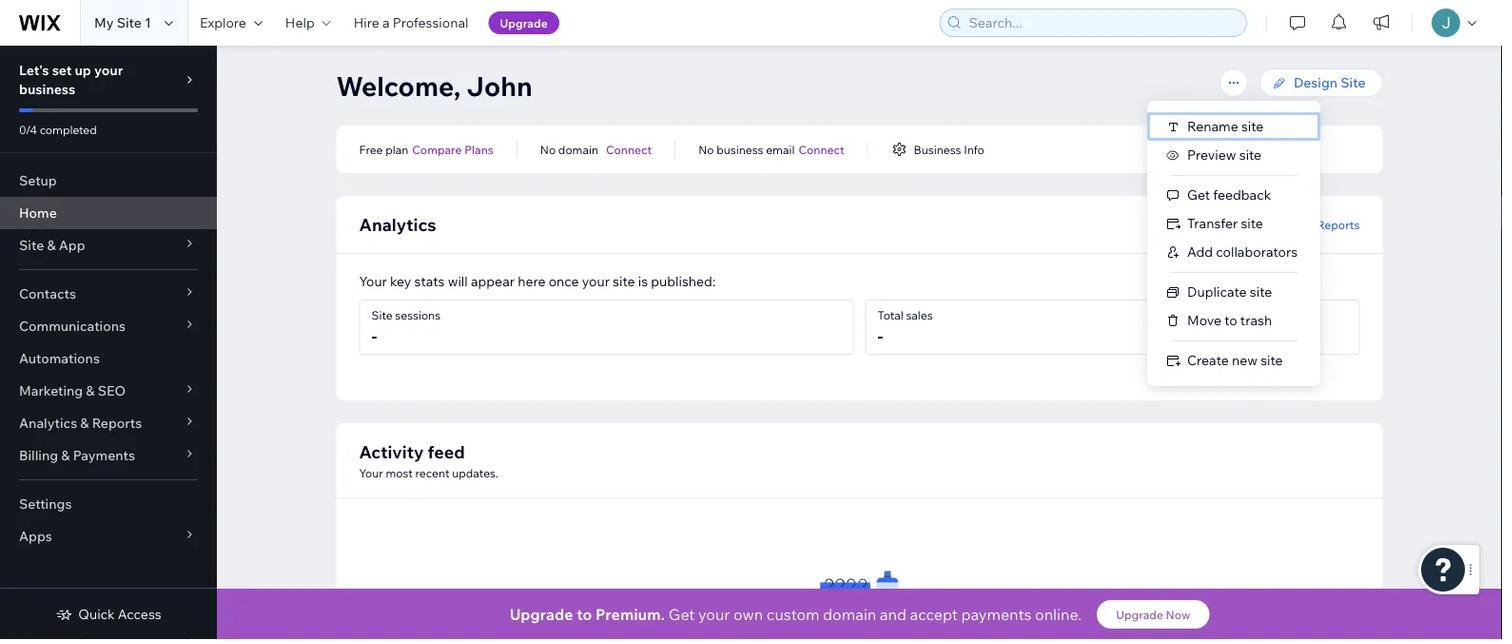 Task type: describe. For each thing, give the bounding box(es) containing it.
connect link for no business email connect
[[799, 141, 844, 158]]

plan
[[385, 142, 408, 156]]

business inside let's set up your business
[[19, 81, 75, 98]]

move
[[1187, 312, 1222, 329]]

& for marketing
[[86, 382, 95, 399]]

Search... field
[[963, 10, 1241, 36]]

setup link
[[0, 165, 217, 197]]

access
[[118, 606, 161, 623]]

your inside let's set up your business
[[94, 62, 123, 78]]

seo
[[98, 382, 126, 399]]

home link
[[0, 197, 217, 229]]

help button
[[274, 0, 342, 46]]

welcome, john
[[336, 69, 533, 102]]

apps
[[19, 528, 52, 545]]

2 horizontal spatial your
[[698, 605, 730, 624]]

add
[[1187, 244, 1213, 260]]

2 connect from the left
[[799, 142, 844, 156]]

sidebar element
[[0, 46, 217, 640]]

no for no business email
[[698, 142, 714, 156]]

total
[[878, 308, 903, 322]]

site inside popup button
[[19, 237, 44, 254]]

create new site button
[[1147, 346, 1321, 375]]

site for rename site
[[1241, 118, 1264, 135]]

site inside site sessions -
[[371, 308, 393, 322]]

all
[[1300, 217, 1315, 232]]

upgrade button
[[489, 11, 559, 34]]

get feedback button
[[1147, 181, 1321, 209]]

site inside create new site button
[[1261, 352, 1283, 369]]

hire
[[354, 14, 379, 31]]

create
[[1187, 352, 1229, 369]]

professional
[[393, 14, 469, 31]]

no for no domain
[[540, 142, 556, 156]]

site & app
[[19, 237, 85, 254]]

view
[[1271, 217, 1298, 232]]

my site 1
[[94, 14, 151, 31]]

custom
[[767, 605, 820, 624]]

here
[[518, 273, 546, 290]]

payments
[[961, 605, 1032, 624]]

up
[[75, 62, 91, 78]]

upgrade for upgrade now
[[1116, 607, 1163, 622]]

reports for analytics & reports
[[92, 415, 142, 431]]

apps button
[[0, 520, 217, 553]]

duplicate site
[[1187, 283, 1272, 300]]

online.
[[1035, 605, 1082, 624]]

compare
[[412, 142, 462, 156]]

hire a professional link
[[342, 0, 480, 46]]

free
[[359, 142, 383, 156]]

business info button
[[891, 141, 984, 158]]

site for duplicate site
[[1250, 283, 1272, 300]]

plans
[[464, 142, 494, 156]]

your inside activity feed your most recent updates.
[[359, 466, 383, 480]]

1 vertical spatial your
[[582, 273, 610, 290]]

preview site button
[[1147, 141, 1321, 169]]

marketing & seo
[[19, 382, 126, 399]]

upgrade for upgrade
[[500, 16, 548, 30]]

site for preview site
[[1239, 147, 1262, 163]]

analytics for analytics
[[359, 214, 436, 235]]

site sessions -
[[371, 308, 441, 346]]

explore
[[200, 14, 246, 31]]

automations link
[[0, 342, 217, 375]]

settings
[[19, 496, 72, 512]]

quick access
[[78, 606, 161, 623]]

now
[[1166, 607, 1190, 622]]

1 your from the top
[[359, 273, 387, 290]]

john
[[467, 69, 533, 102]]

rename site
[[1187, 118, 1264, 135]]

free plan compare plans
[[359, 142, 494, 156]]

get feedback
[[1187, 186, 1271, 203]]

recent
[[415, 466, 449, 480]]

total sales -
[[878, 308, 933, 346]]

1 horizontal spatial domain
[[823, 605, 876, 624]]

your key stats will appear here once your site is published:
[[359, 273, 716, 290]]

contacts
[[19, 285, 76, 302]]

upgrade now
[[1116, 607, 1190, 622]]

1
[[145, 14, 151, 31]]

compare plans link
[[412, 141, 494, 158]]

view all reports
[[1271, 217, 1360, 232]]

move to trash
[[1187, 312, 1272, 329]]

duplicate site button
[[1147, 278, 1321, 306]]

site right design
[[1341, 74, 1366, 91]]

no business email connect
[[698, 142, 844, 156]]

upgrade for upgrade to premium. get your own custom domain and accept payments online.
[[510, 605, 573, 624]]

0 vertical spatial domain
[[558, 142, 598, 156]]

new
[[1232, 352, 1258, 369]]

to for upgrade
[[577, 605, 592, 624]]

add collaborators
[[1187, 244, 1298, 260]]

trash
[[1240, 312, 1272, 329]]

own
[[733, 605, 763, 624]]

hire a professional
[[354, 14, 469, 31]]

to for move
[[1225, 312, 1237, 329]]

automations
[[19, 350, 100, 367]]

analytics & reports
[[19, 415, 142, 431]]

transfer site button
[[1147, 209, 1321, 238]]

collaborators
[[1216, 244, 1298, 260]]



Task type: vqa. For each thing, say whether or not it's contained in the screenshot.
No domain Connect Connect link
yes



Task type: locate. For each thing, give the bounding box(es) containing it.
business left email
[[717, 142, 763, 156]]

& inside popup button
[[47, 237, 56, 254]]

1 vertical spatial to
[[577, 605, 592, 624]]

0 horizontal spatial business
[[19, 81, 75, 98]]

2 connect link from the left
[[799, 141, 844, 158]]

1 horizontal spatial to
[[1225, 312, 1237, 329]]

stats
[[414, 273, 445, 290]]

app
[[59, 237, 85, 254]]

- inside total sales -
[[878, 325, 883, 346]]

site inside transfer site button
[[1241, 215, 1263, 232]]

0 horizontal spatial your
[[94, 62, 123, 78]]

billing
[[19, 447, 58, 464]]

site inside rename site button
[[1241, 118, 1264, 135]]

once
[[549, 273, 579, 290]]

no right plans
[[540, 142, 556, 156]]

0/4
[[19, 122, 37, 137]]

1 horizontal spatial business
[[717, 142, 763, 156]]

& left seo
[[86, 382, 95, 399]]

& left app
[[47, 237, 56, 254]]

0 horizontal spatial connect
[[606, 142, 652, 156]]

1 connect link from the left
[[606, 141, 652, 158]]

billing & payments button
[[0, 440, 217, 472]]

- for site sessions -
[[371, 325, 377, 346]]

0 horizontal spatial get
[[669, 605, 695, 624]]

no left email
[[698, 142, 714, 156]]

1 vertical spatial domain
[[823, 605, 876, 624]]

& for billing
[[61, 447, 70, 464]]

set
[[52, 62, 72, 78]]

home
[[19, 205, 57, 221]]

site left is
[[613, 273, 635, 290]]

transfer site
[[1187, 215, 1263, 232]]

analytics up the key
[[359, 214, 436, 235]]

analytics down marketing
[[19, 415, 77, 431]]

0 vertical spatial business
[[19, 81, 75, 98]]

1 no from the left
[[540, 142, 556, 156]]

reports for view all reports
[[1317, 217, 1360, 232]]

1 vertical spatial business
[[717, 142, 763, 156]]

analytics inside popup button
[[19, 415, 77, 431]]

completed
[[40, 122, 97, 137]]

1 horizontal spatial connect link
[[799, 141, 844, 158]]

reports down seo
[[92, 415, 142, 431]]

preview
[[1187, 147, 1236, 163]]

0 vertical spatial your
[[359, 273, 387, 290]]

site up trash
[[1250, 283, 1272, 300]]

site & app button
[[0, 229, 217, 262]]

1 vertical spatial analytics
[[19, 415, 77, 431]]

upgrade
[[500, 16, 548, 30], [510, 605, 573, 624], [1116, 607, 1163, 622]]

communications
[[19, 318, 126, 334]]

payments
[[73, 447, 135, 464]]

upgrade left the now
[[1116, 607, 1163, 622]]

0 horizontal spatial to
[[577, 605, 592, 624]]

1 vertical spatial your
[[359, 466, 383, 480]]

your left own
[[698, 605, 730, 624]]

1 horizontal spatial get
[[1187, 186, 1210, 203]]

get
[[1187, 186, 1210, 203], [669, 605, 695, 624]]

site down home
[[19, 237, 44, 254]]

a
[[382, 14, 390, 31]]

get right premium.
[[669, 605, 695, 624]]

preview site
[[1187, 147, 1262, 163]]

0 vertical spatial analytics
[[359, 214, 436, 235]]

quick access button
[[55, 606, 161, 623]]

0 horizontal spatial analytics
[[19, 415, 77, 431]]

your left most
[[359, 466, 383, 480]]

1 horizontal spatial your
[[582, 273, 610, 290]]

your left the key
[[359, 273, 387, 290]]

1 horizontal spatial analytics
[[359, 214, 436, 235]]

my
[[94, 14, 114, 31]]

2 vertical spatial your
[[698, 605, 730, 624]]

upgrade inside button
[[500, 16, 548, 30]]

view all reports button
[[1271, 216, 1360, 233]]

your right once
[[582, 273, 610, 290]]

& up billing & payments
[[80, 415, 89, 431]]

upgrade inside button
[[1116, 607, 1163, 622]]

2 your from the top
[[359, 466, 383, 480]]

your
[[359, 273, 387, 290], [359, 466, 383, 480]]

site inside duplicate site button
[[1250, 283, 1272, 300]]

0 vertical spatial to
[[1225, 312, 1237, 329]]

site left sessions
[[371, 308, 393, 322]]

1 horizontal spatial no
[[698, 142, 714, 156]]

create new site
[[1187, 352, 1283, 369]]

will
[[448, 273, 468, 290]]

0 horizontal spatial connect link
[[606, 141, 652, 158]]

site for transfer site
[[1241, 215, 1263, 232]]

0 horizontal spatial domain
[[558, 142, 598, 156]]

site up preview site button
[[1241, 118, 1264, 135]]

menu
[[1147, 112, 1321, 375]]

get inside get feedback button
[[1187, 186, 1210, 203]]

1 horizontal spatial connect
[[799, 142, 844, 156]]

design site
[[1294, 74, 1366, 91]]

reports inside button
[[1317, 217, 1360, 232]]

upgrade left premium.
[[510, 605, 573, 624]]

connect link
[[606, 141, 652, 158], [799, 141, 844, 158]]

2 no from the left
[[698, 142, 714, 156]]

- inside site sessions -
[[371, 325, 377, 346]]

reports
[[1317, 217, 1360, 232], [92, 415, 142, 431]]

business
[[914, 142, 961, 156]]

upgrade to premium. get your own custom domain and accept payments online.
[[510, 605, 1082, 624]]

business
[[19, 81, 75, 98], [717, 142, 763, 156]]

1 vertical spatial reports
[[92, 415, 142, 431]]

feed
[[428, 441, 465, 462]]

is
[[638, 273, 648, 290]]

activity
[[359, 441, 424, 462]]

rename
[[1187, 118, 1238, 135]]

your
[[94, 62, 123, 78], [582, 273, 610, 290], [698, 605, 730, 624]]

site down rename site button
[[1239, 147, 1262, 163]]

2 - from the left
[[878, 325, 883, 346]]

business down the let's
[[19, 81, 75, 98]]

setup
[[19, 172, 57, 189]]

business info
[[914, 142, 984, 156]]

0 vertical spatial reports
[[1317, 217, 1360, 232]]

0/4 completed
[[19, 122, 97, 137]]

help
[[285, 14, 315, 31]]

your right the up
[[94, 62, 123, 78]]

accept
[[910, 605, 958, 624]]

& for analytics
[[80, 415, 89, 431]]

quick
[[78, 606, 115, 623]]

communications button
[[0, 310, 217, 342]]

sessions
[[395, 308, 441, 322]]

and
[[880, 605, 907, 624]]

site inside preview site button
[[1239, 147, 1262, 163]]

no
[[540, 142, 556, 156], [698, 142, 714, 156]]

design site link
[[1260, 68, 1383, 97]]

1 horizontal spatial reports
[[1317, 217, 1360, 232]]

analytics
[[359, 214, 436, 235], [19, 415, 77, 431]]

upgrade now button
[[1097, 600, 1209, 629]]

welcome,
[[336, 69, 461, 102]]

design
[[1294, 74, 1338, 91]]

site left 1
[[117, 14, 142, 31]]

feedback
[[1213, 186, 1271, 203]]

sales
[[906, 308, 933, 322]]

1 - from the left
[[371, 325, 377, 346]]

published:
[[651, 273, 716, 290]]

1 vertical spatial get
[[669, 605, 695, 624]]

site right "new"
[[1261, 352, 1283, 369]]

to left premium.
[[577, 605, 592, 624]]

&
[[47, 237, 56, 254], [86, 382, 95, 399], [80, 415, 89, 431], [61, 447, 70, 464]]

analytics & reports button
[[0, 407, 217, 440]]

let's set up your business
[[19, 62, 123, 98]]

premium.
[[595, 605, 665, 624]]

menu containing rename site
[[1147, 112, 1321, 375]]

key
[[390, 273, 411, 290]]

email
[[766, 142, 795, 156]]

0 horizontal spatial no
[[540, 142, 556, 156]]

contacts button
[[0, 278, 217, 310]]

no domain connect
[[540, 142, 652, 156]]

rename site button
[[1147, 112, 1321, 141]]

analytics for analytics & reports
[[19, 415, 77, 431]]

reports right all
[[1317, 217, 1360, 232]]

activity feed your most recent updates.
[[359, 441, 498, 480]]

to
[[1225, 312, 1237, 329], [577, 605, 592, 624]]

0 horizontal spatial -
[[371, 325, 377, 346]]

marketing
[[19, 382, 83, 399]]

0 vertical spatial get
[[1187, 186, 1210, 203]]

get up transfer
[[1187, 186, 1210, 203]]

to left trash
[[1225, 312, 1237, 329]]

connect link for no domain connect
[[606, 141, 652, 158]]

duplicate
[[1187, 283, 1247, 300]]

0 horizontal spatial reports
[[92, 415, 142, 431]]

site up collaborators
[[1241, 215, 1263, 232]]

move to trash button
[[1147, 306, 1321, 335]]

& for site
[[47, 237, 56, 254]]

appear
[[471, 273, 515, 290]]

1 connect from the left
[[606, 142, 652, 156]]

0 vertical spatial your
[[94, 62, 123, 78]]

billing & payments
[[19, 447, 135, 464]]

to inside button
[[1225, 312, 1237, 329]]

1 horizontal spatial -
[[878, 325, 883, 346]]

- for total sales -
[[878, 325, 883, 346]]

upgrade up john
[[500, 16, 548, 30]]

& right billing
[[61, 447, 70, 464]]

reports inside popup button
[[92, 415, 142, 431]]



